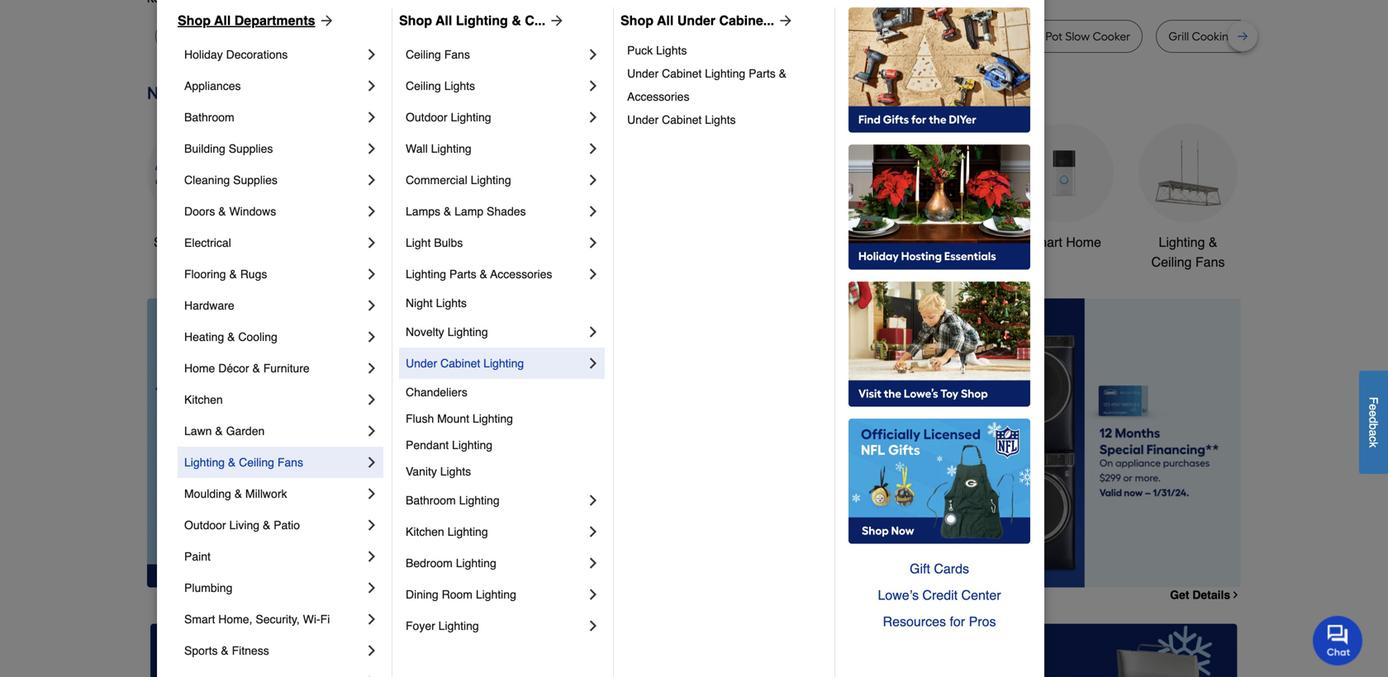 Task type: locate. For each thing, give the bounding box(es) containing it.
outdoor down moulding on the left
[[184, 519, 226, 532]]

chevron right image for hardware
[[364, 298, 380, 314]]

bathroom link
[[184, 102, 364, 133], [891, 124, 990, 253]]

flooring
[[184, 268, 226, 281]]

e up b
[[1368, 411, 1381, 417]]

0 horizontal spatial decorations
[[226, 48, 288, 61]]

shop for shop all under cabine...
[[621, 13, 654, 28]]

supplies for building supplies
[[229, 142, 273, 155]]

f e e d b a c k button
[[1360, 371, 1389, 475]]

crock for crock pot cooking pot
[[763, 29, 794, 43]]

0 horizontal spatial slow
[[168, 29, 192, 43]]

holiday decorations link
[[184, 39, 364, 70]]

0 vertical spatial kitchen
[[184, 394, 223, 407]]

0 vertical spatial parts
[[749, 67, 776, 80]]

moulding
[[184, 488, 231, 501]]

chevron right image for bedroom lighting
[[585, 556, 602, 572]]

appliances link
[[184, 70, 364, 102]]

arrow right image inside shop all lighting & c... link
[[546, 12, 566, 29]]

crock right instant pot
[[1013, 29, 1043, 43]]

outdoor up equipment
[[770, 235, 817, 250]]

3 crock from the left
[[1013, 29, 1043, 43]]

up to 30 percent off select major appliances. plus, save up to an extra $750 on major appliances. image
[[441, 299, 1242, 588]]

1 horizontal spatial decorations
[[534, 255, 604, 270]]

1 vertical spatial lighting & ceiling fans
[[184, 456, 303, 470]]

0 horizontal spatial parts
[[450, 268, 477, 281]]

doors
[[184, 205, 215, 218]]

tools down lamps & lamp shades
[[429, 235, 460, 250]]

all up ceiling fans
[[436, 13, 452, 28]]

chevron right image for moulding & millwork
[[364, 486, 380, 503]]

e up "d"
[[1368, 405, 1381, 411]]

under
[[678, 13, 716, 28], [628, 67, 659, 80], [628, 113, 659, 126], [406, 357, 437, 370]]

gift
[[910, 562, 931, 577]]

chevron right image for bathroom lighting
[[585, 493, 602, 509]]

1 shop from the left
[[178, 13, 211, 28]]

1 vertical spatial outdoor
[[770, 235, 817, 250]]

1 horizontal spatial cooking
[[1193, 29, 1237, 43]]

arrow right image up "crock pot cooking pot"
[[775, 12, 795, 29]]

bathroom lighting
[[406, 494, 500, 508]]

get up to 2 free select tools or batteries when you buy 1 with select purchases. image
[[150, 624, 496, 678]]

& inside sports & fitness link
[[221, 645, 229, 658]]

1 horizontal spatial kitchen
[[406, 526, 445, 539]]

1 horizontal spatial tools
[[821, 235, 852, 250]]

lighting & ceiling fans
[[1152, 235, 1226, 270], [184, 456, 303, 470]]

&
[[512, 13, 522, 28], [1273, 29, 1281, 43], [779, 67, 787, 80], [218, 205, 226, 218], [444, 205, 452, 218], [855, 235, 864, 250], [1209, 235, 1218, 250], [229, 268, 237, 281], [480, 268, 488, 281], [227, 331, 235, 344], [253, 362, 260, 375], [215, 425, 223, 438], [228, 456, 236, 470], [235, 488, 242, 501], [263, 519, 271, 532], [221, 645, 229, 658]]

ceiling inside ceiling fans 'link'
[[406, 48, 441, 61]]

& inside outdoor living & patio link
[[263, 519, 271, 532]]

& inside shop all lighting & c... link
[[512, 13, 522, 28]]

fans inside 'link'
[[445, 48, 470, 61]]

2 tools from the left
[[821, 235, 852, 250]]

chevron right image for cleaning supplies
[[364, 172, 380, 189]]

all right 'shop' at the left
[[188, 235, 202, 250]]

kitchen for kitchen lighting
[[406, 526, 445, 539]]

& inside the lighting & ceiling fans
[[1209, 235, 1218, 250]]

under for under cabinet lighting
[[406, 357, 437, 370]]

night lights
[[406, 297, 467, 310]]

shop all lighting & c...
[[399, 13, 546, 28]]

home décor & furniture link
[[184, 353, 364, 384]]

warming
[[1283, 29, 1333, 43]]

lights for puck lights
[[656, 44, 687, 57]]

1 vertical spatial kitchen
[[406, 526, 445, 539]]

outdoor inside 'outdoor tools & equipment'
[[770, 235, 817, 250]]

2 crock from the left
[[763, 29, 794, 43]]

under down the new deals every day during 25 days of deals image at the top
[[628, 113, 659, 126]]

fitness
[[232, 645, 269, 658]]

0 horizontal spatial arrow right image
[[315, 12, 335, 29]]

crock pot slow cooker
[[1013, 29, 1131, 43]]

2 arrow right image from the left
[[546, 12, 566, 29]]

outdoor
[[406, 111, 448, 124], [770, 235, 817, 250], [184, 519, 226, 532]]

supplies for cleaning supplies
[[233, 174, 278, 187]]

2 shop from the left
[[399, 13, 432, 28]]

chevron right image
[[364, 46, 380, 63], [585, 46, 602, 63], [364, 78, 380, 94], [585, 78, 602, 94], [364, 109, 380, 126], [585, 109, 602, 126], [585, 141, 602, 157], [585, 203, 602, 220], [364, 235, 380, 251], [585, 235, 602, 251], [364, 298, 380, 314], [585, 324, 602, 341], [585, 356, 602, 372], [364, 360, 380, 377], [364, 423, 380, 440], [364, 486, 380, 503], [585, 493, 602, 509], [585, 524, 602, 541], [585, 556, 602, 572], [364, 580, 380, 597], [1231, 590, 1242, 601], [364, 612, 380, 628], [364, 643, 380, 660]]

puck lights link
[[628, 39, 823, 62]]

pot for crock pot slow cooker
[[1046, 29, 1063, 43]]

arrow right image for shop all under cabine...
[[775, 12, 795, 29]]

shop up slow cooker
[[178, 13, 211, 28]]

all up food
[[657, 13, 674, 28]]

cabinet
[[662, 67, 702, 80], [662, 113, 702, 126], [441, 357, 481, 370]]

2 horizontal spatial crock
[[1013, 29, 1043, 43]]

chevron right image for heating & cooling
[[364, 329, 380, 346]]

lighting parts & accessories
[[406, 268, 553, 281]]

0 vertical spatial smart
[[1028, 235, 1063, 250]]

2 vertical spatial bathroom
[[406, 494, 456, 508]]

2 horizontal spatial fans
[[1196, 255, 1226, 270]]

1 crock from the left
[[271, 29, 302, 43]]

0 horizontal spatial accessories
[[491, 268, 553, 281]]

2 horizontal spatial cooker
[[1093, 29, 1131, 43]]

chevron right image inside the get details link
[[1231, 590, 1242, 601]]

0 vertical spatial lighting & ceiling fans
[[1152, 235, 1226, 270]]

chevron right image for lighting parts & accessories
[[585, 266, 602, 283]]

cabinet for under cabinet lighting parts & accessories
[[662, 67, 702, 80]]

lights up outdoor lighting
[[445, 79, 475, 93]]

dining
[[406, 589, 439, 602]]

smart for smart home
[[1028, 235, 1063, 250]]

puck lights
[[628, 44, 687, 57]]

1 horizontal spatial fans
[[445, 48, 470, 61]]

credit
[[923, 588, 958, 604]]

under inside under cabinet lighting parts & accessories
[[628, 67, 659, 80]]

crock down the departments
[[271, 29, 302, 43]]

0 horizontal spatial kitchen
[[184, 394, 223, 407]]

pot for crock pot
[[305, 29, 322, 43]]

crock down cabine...
[[763, 29, 794, 43]]

cleaning supplies link
[[184, 165, 364, 196]]

0 vertical spatial supplies
[[229, 142, 273, 155]]

pot for instant pot
[[957, 29, 975, 43]]

arrow right image up 'crock pot' at the left top
[[315, 12, 335, 29]]

slow
[[168, 29, 192, 43], [391, 29, 416, 43], [1066, 29, 1091, 43]]

chandeliers
[[406, 386, 468, 399]]

3 shop from the left
[[621, 13, 654, 28]]

sports
[[184, 645, 218, 658]]

1 horizontal spatial slow
[[391, 29, 416, 43]]

0 vertical spatial outdoor
[[406, 111, 448, 124]]

vanity lights
[[406, 465, 471, 479]]

lights down food
[[656, 44, 687, 57]]

smart
[[1028, 235, 1063, 250], [184, 613, 215, 627]]

1 vertical spatial decorations
[[534, 255, 604, 270]]

lamps & lamp shades
[[406, 205, 526, 218]]

2 vertical spatial cabinet
[[441, 357, 481, 370]]

1 horizontal spatial bathroom
[[406, 494, 456, 508]]

sports & fitness link
[[184, 636, 364, 667]]

chevron right image for appliances
[[364, 78, 380, 94]]

home,
[[218, 613, 253, 627]]

under down novelty
[[406, 357, 437, 370]]

2 horizontal spatial arrow right image
[[775, 12, 795, 29]]

kitchen up bedroom
[[406, 526, 445, 539]]

1 horizontal spatial lighting & ceiling fans link
[[1139, 124, 1239, 272]]

heating & cooling
[[184, 331, 278, 344]]

tools up equipment
[[821, 235, 852, 250]]

arrow right image inside shop all under cabine... link
[[775, 12, 795, 29]]

outdoor tools & equipment link
[[767, 124, 866, 272]]

arrow right image
[[315, 12, 335, 29], [546, 12, 566, 29], [775, 12, 795, 29]]

smart for smart home, security, wi-fi
[[184, 613, 215, 627]]

lowe's credit center
[[878, 588, 1002, 604]]

1 horizontal spatial shop
[[399, 13, 432, 28]]

1 vertical spatial lighting & ceiling fans link
[[184, 447, 364, 479]]

lamps & lamp shades link
[[406, 196, 585, 227]]

lawn & garden
[[184, 425, 265, 438]]

under down puck
[[628, 67, 659, 80]]

1 tools from the left
[[429, 235, 460, 250]]

moulding & millwork
[[184, 488, 287, 501]]

0 vertical spatial lighting & ceiling fans link
[[1139, 124, 1239, 272]]

bathroom
[[184, 111, 235, 124], [912, 235, 970, 250], [406, 494, 456, 508]]

0 vertical spatial fans
[[445, 48, 470, 61]]

lights up the novelty lighting
[[436, 297, 467, 310]]

lights down under cabinet lighting parts & accessories link
[[705, 113, 736, 126]]

decorations down christmas
[[534, 255, 604, 270]]

1 vertical spatial supplies
[[233, 174, 278, 187]]

arrow right image inside shop all departments link
[[315, 12, 335, 29]]

shop all departments link
[[178, 11, 335, 31]]

decorations inside holiday decorations link
[[226, 48, 288, 61]]

lighting inside under cabinet lighting parts & accessories
[[705, 67, 746, 80]]

lights for night lights
[[436, 297, 467, 310]]

2 e from the top
[[1368, 411, 1381, 417]]

cabinet for under cabinet lights
[[662, 113, 702, 126]]

accessories up under cabinet lights
[[628, 90, 690, 103]]

wall lighting
[[406, 142, 472, 155]]

all up slow cooker
[[214, 13, 231, 28]]

0 horizontal spatial shop
[[178, 13, 211, 28]]

2 vertical spatial outdoor
[[184, 519, 226, 532]]

1 horizontal spatial cooker
[[419, 29, 456, 43]]

accessories up the night lights link
[[491, 268, 553, 281]]

pendant lighting
[[406, 439, 493, 452]]

0 horizontal spatial smart
[[184, 613, 215, 627]]

f e e d b a c k
[[1368, 397, 1381, 448]]

room
[[442, 589, 473, 602]]

1 vertical spatial smart
[[184, 613, 215, 627]]

cooker
[[195, 29, 233, 43], [419, 29, 456, 43], [1093, 29, 1131, 43]]

supplies up windows
[[233, 174, 278, 187]]

5 pot from the left
[[1046, 29, 1063, 43]]

2 vertical spatial fans
[[278, 456, 303, 470]]

chevron right image for lawn & garden
[[364, 423, 380, 440]]

kitchen up lawn
[[184, 394, 223, 407]]

rack
[[1335, 29, 1361, 43]]

decorations down shop all departments link
[[226, 48, 288, 61]]

cards
[[935, 562, 970, 577]]

0 vertical spatial accessories
[[628, 90, 690, 103]]

living
[[229, 519, 260, 532]]

parts down 'bulbs'
[[450, 268, 477, 281]]

& inside moulding & millwork link
[[235, 488, 242, 501]]

chevron right image for sports & fitness
[[364, 643, 380, 660]]

chevron right image for outdoor living & patio
[[364, 518, 380, 534]]

foyer lighting
[[406, 620, 479, 633]]

parts inside the lighting parts & accessories link
[[450, 268, 477, 281]]

commercial lighting
[[406, 174, 511, 187]]

1 horizontal spatial lighting & ceiling fans
[[1152, 235, 1226, 270]]

1 arrow right image from the left
[[315, 12, 335, 29]]

christmas decorations
[[534, 235, 604, 270]]

under cabinet lighting parts & accessories
[[628, 67, 790, 103]]

chevron right image for electrical
[[364, 235, 380, 251]]

under cabinet lighting
[[406, 357, 524, 370]]

& inside doors & windows link
[[218, 205, 226, 218]]

chevron right image for kitchen lighting
[[585, 524, 602, 541]]

vanity lights link
[[406, 459, 602, 485]]

tools inside tools link
[[429, 235, 460, 250]]

paint link
[[184, 542, 364, 573]]

shop all under cabine...
[[621, 13, 775, 28]]

windows
[[229, 205, 276, 218]]

2 horizontal spatial bathroom
[[912, 235, 970, 250]]

chevron right image
[[364, 141, 380, 157], [364, 172, 380, 189], [585, 172, 602, 189], [364, 203, 380, 220], [364, 266, 380, 283], [585, 266, 602, 283], [364, 329, 380, 346], [364, 392, 380, 408], [364, 455, 380, 471], [364, 518, 380, 534], [364, 549, 380, 566], [585, 587, 602, 604], [585, 618, 602, 635], [364, 675, 380, 678]]

0 horizontal spatial crock
[[271, 29, 302, 43]]

0 horizontal spatial cooking
[[817, 29, 861, 43]]

outdoor up the wall
[[406, 111, 448, 124]]

0 vertical spatial home
[[1067, 235, 1102, 250]]

& inside heating & cooling link
[[227, 331, 235, 344]]

0 horizontal spatial lighting & ceiling fans link
[[184, 447, 364, 479]]

cooling
[[238, 331, 278, 344]]

all for deals
[[188, 235, 202, 250]]

all for under
[[657, 13, 674, 28]]

shop up the triple slow cooker
[[399, 13, 432, 28]]

foyer
[[406, 620, 436, 633]]

supplies up 'cleaning supplies'
[[229, 142, 273, 155]]

crock pot
[[271, 29, 322, 43]]

3 arrow right image from the left
[[775, 12, 795, 29]]

crock
[[271, 29, 302, 43], [763, 29, 794, 43], [1013, 29, 1043, 43]]

vanity
[[406, 465, 437, 479]]

1 vertical spatial cabinet
[[662, 113, 702, 126]]

arrow right image up microwave countertop
[[546, 12, 566, 29]]

flooring & rugs link
[[184, 259, 364, 290]]

cabinet down puck lights
[[662, 67, 702, 80]]

light bulbs link
[[406, 227, 585, 259]]

equipment
[[785, 255, 848, 270]]

cabinet for under cabinet lighting
[[441, 357, 481, 370]]

decorations inside christmas decorations link
[[534, 255, 604, 270]]

cabinet inside under cabinet lighting parts & accessories
[[662, 67, 702, 80]]

novelty lighting
[[406, 326, 488, 339]]

lights for ceiling lights
[[445, 79, 475, 93]]

chevron right image for ceiling lights
[[585, 78, 602, 94]]

0 horizontal spatial cooker
[[195, 29, 233, 43]]

ceiling
[[406, 48, 441, 61], [406, 79, 441, 93], [1152, 255, 1193, 270], [239, 456, 274, 470]]

0 horizontal spatial bathroom
[[184, 111, 235, 124]]

2 horizontal spatial shop
[[621, 13, 654, 28]]

& inside home décor & furniture link
[[253, 362, 260, 375]]

decorations
[[226, 48, 288, 61], [534, 255, 604, 270]]

1 horizontal spatial outdoor
[[406, 111, 448, 124]]

cabinet down the novelty lighting
[[441, 357, 481, 370]]

2 cooking from the left
[[1193, 29, 1237, 43]]

0 vertical spatial decorations
[[226, 48, 288, 61]]

doors & windows link
[[184, 196, 364, 227]]

1 vertical spatial parts
[[450, 268, 477, 281]]

outdoor living & patio link
[[184, 510, 364, 542]]

tools link
[[395, 124, 494, 253]]

outdoor tools & equipment
[[770, 235, 864, 270]]

0 horizontal spatial outdoor
[[184, 519, 226, 532]]

2 pot from the left
[[797, 29, 814, 43]]

1 horizontal spatial parts
[[749, 67, 776, 80]]

crock for crock pot slow cooker
[[1013, 29, 1043, 43]]

0 vertical spatial cabinet
[[662, 67, 702, 80]]

ceiling fans
[[406, 48, 470, 61]]

1 horizontal spatial crock
[[763, 29, 794, 43]]

cooker up holiday
[[195, 29, 233, 43]]

shop these last-minute gifts. $99 or less. quantities are limited and won't last. image
[[147, 299, 414, 588]]

cooker left grill
[[1093, 29, 1131, 43]]

1 vertical spatial home
[[184, 362, 215, 375]]

1 horizontal spatial accessories
[[628, 90, 690, 103]]

4 pot from the left
[[957, 29, 975, 43]]

arrow right image for shop all departments
[[315, 12, 335, 29]]

parts down "puck lights" link
[[749, 67, 776, 80]]

e
[[1368, 405, 1381, 411], [1368, 411, 1381, 417]]

mount
[[437, 413, 470, 426]]

outdoor living & patio
[[184, 519, 300, 532]]

& inside 'outdoor tools & equipment'
[[855, 235, 864, 250]]

1 pot from the left
[[305, 29, 322, 43]]

1 vertical spatial accessories
[[491, 268, 553, 281]]

under cabinet lighting link
[[406, 348, 585, 379]]

under for under cabinet lighting parts & accessories
[[628, 67, 659, 80]]

shop for shop all lighting & c...
[[399, 13, 432, 28]]

0 horizontal spatial fans
[[278, 456, 303, 470]]

arrow right image
[[1211, 443, 1228, 460]]

cabinet down the new deals every day during 25 days of deals image at the top
[[662, 113, 702, 126]]

2 horizontal spatial outdoor
[[770, 235, 817, 250]]

holiday hosting essentials. image
[[849, 145, 1031, 270]]

cooker up ceiling fans
[[419, 29, 456, 43]]

2 horizontal spatial slow
[[1066, 29, 1091, 43]]

shop up puck
[[621, 13, 654, 28]]

lights down "arrow left" image on the bottom of the page
[[440, 465, 471, 479]]

instant
[[919, 29, 955, 43]]

1 horizontal spatial arrow right image
[[546, 12, 566, 29]]

0 horizontal spatial tools
[[429, 235, 460, 250]]

1 horizontal spatial smart
[[1028, 235, 1063, 250]]

1 vertical spatial fans
[[1196, 255, 1226, 270]]



Task type: vqa. For each thing, say whether or not it's contained in the screenshot.
Moulding at the bottom left
yes



Task type: describe. For each thing, give the bounding box(es) containing it.
chevron right image for flooring & rugs
[[364, 266, 380, 283]]

outdoor lighting link
[[406, 102, 585, 133]]

kitchen link
[[184, 384, 364, 416]]

get details link
[[1171, 589, 1242, 602]]

chevron right image for novelty lighting
[[585, 324, 602, 341]]

tools inside 'outdoor tools & equipment'
[[821, 235, 852, 250]]

smart home
[[1028, 235, 1102, 250]]

0 horizontal spatial home
[[184, 362, 215, 375]]

foyer lighting link
[[406, 611, 585, 642]]

3 slow from the left
[[1066, 29, 1091, 43]]

doors & windows
[[184, 205, 276, 218]]

lamp
[[455, 205, 484, 218]]

heating & cooling link
[[184, 322, 364, 353]]

fi
[[321, 613, 330, 627]]

chevron right image for kitchen
[[364, 392, 380, 408]]

all for lighting
[[436, 13, 452, 28]]

1 cooking from the left
[[817, 29, 861, 43]]

moulding & millwork link
[[184, 479, 364, 510]]

pot for crock pot cooking pot
[[797, 29, 814, 43]]

cabine...
[[720, 13, 775, 28]]

shop all lighting & c... link
[[399, 11, 566, 31]]

1 horizontal spatial home
[[1067, 235, 1102, 250]]

& inside flooring & rugs link
[[229, 268, 237, 281]]

kitchen lighting
[[406, 526, 488, 539]]

chevron right image for home décor & furniture
[[364, 360, 380, 377]]

1 e from the top
[[1368, 405, 1381, 411]]

plumbing link
[[184, 573, 364, 604]]

hardware
[[184, 299, 235, 313]]

scroll to item #5 image
[[919, 558, 959, 565]]

chevron right image for foyer lighting
[[585, 618, 602, 635]]

outdoor lighting
[[406, 111, 492, 124]]

chevron right image for doors & windows
[[364, 203, 380, 220]]

shop all under cabine... link
[[621, 11, 795, 31]]

outdoor for outdoor tools & equipment
[[770, 235, 817, 250]]

chevron right image for paint
[[364, 549, 380, 566]]

instant pot
[[919, 29, 975, 43]]

kitchen lighting link
[[406, 517, 585, 548]]

recommended searches for you heading
[[147, 0, 1242, 7]]

pros
[[969, 615, 997, 630]]

chevron right image for lighting & ceiling fans
[[364, 455, 380, 471]]

christmas
[[539, 235, 599, 250]]

chevron right image for light bulbs
[[585, 235, 602, 251]]

christmas decorations link
[[519, 124, 618, 272]]

night lights link
[[406, 290, 602, 317]]

chevron right image for smart home, security, wi-fi
[[364, 612, 380, 628]]

0 vertical spatial bathroom
[[184, 111, 235, 124]]

triple
[[360, 29, 388, 43]]

scroll to item #4 image
[[879, 558, 919, 565]]

1 cooker from the left
[[195, 29, 233, 43]]

warmer
[[682, 29, 725, 43]]

arrow right image for shop all lighting & c...
[[546, 12, 566, 29]]

kitchen for kitchen
[[184, 394, 223, 407]]

get details
[[1171, 589, 1231, 602]]

fans inside the lighting & ceiling fans
[[1196, 255, 1226, 270]]

puck
[[628, 44, 653, 57]]

smart home, security, wi-fi link
[[184, 604, 364, 636]]

microwave
[[494, 29, 552, 43]]

0 horizontal spatial bathroom link
[[184, 102, 364, 133]]

under for under cabinet lights
[[628, 113, 659, 126]]

chevron right image for ceiling fans
[[585, 46, 602, 63]]

all for departments
[[214, 13, 231, 28]]

shop for shop all departments
[[178, 13, 211, 28]]

lamps
[[406, 205, 441, 218]]

up to 35 percent off select small appliances. image
[[522, 624, 867, 678]]

& inside lawn & garden link
[[215, 425, 223, 438]]

triple slow cooker
[[360, 29, 456, 43]]

for
[[950, 615, 966, 630]]

deals
[[206, 235, 240, 250]]

1 horizontal spatial bathroom link
[[891, 124, 990, 253]]

a
[[1368, 430, 1381, 437]]

wall
[[406, 142, 428, 155]]

gift cards link
[[849, 556, 1031, 583]]

grill cooking grate & warming rack
[[1169, 29, 1361, 43]]

home décor & furniture
[[184, 362, 310, 375]]

commercial
[[406, 174, 468, 187]]

1 slow from the left
[[168, 29, 192, 43]]

crock pot cooking pot
[[763, 29, 881, 43]]

furniture
[[263, 362, 310, 375]]

cleaning supplies
[[184, 174, 278, 187]]

visit the lowe's toy shop. image
[[849, 282, 1031, 408]]

& inside the lighting parts & accessories link
[[480, 268, 488, 281]]

holiday
[[184, 48, 223, 61]]

flooring & rugs
[[184, 268, 267, 281]]

chevron right image for dining room lighting
[[585, 587, 602, 604]]

& inside under cabinet lighting parts & accessories
[[779, 67, 787, 80]]

food warmer
[[653, 29, 725, 43]]

k
[[1368, 443, 1381, 448]]

scroll to item #2 image
[[800, 558, 840, 565]]

outdoor for outdoor lighting
[[406, 111, 448, 124]]

shop all deals link
[[147, 124, 246, 253]]

pendant lighting link
[[406, 432, 602, 459]]

c
[[1368, 437, 1381, 443]]

2 cooker from the left
[[419, 29, 456, 43]]

chevron right image for outdoor lighting
[[585, 109, 602, 126]]

novelty
[[406, 326, 445, 339]]

hardware link
[[184, 290, 364, 322]]

gift cards
[[910, 562, 970, 577]]

bathroom lighting link
[[406, 485, 585, 517]]

0 horizontal spatial lighting & ceiling fans
[[184, 456, 303, 470]]

shades
[[487, 205, 526, 218]]

outdoor for outdoor living & patio
[[184, 519, 226, 532]]

find gifts for the diyer. image
[[849, 7, 1031, 133]]

accessories inside under cabinet lighting parts & accessories
[[628, 90, 690, 103]]

smart home link
[[1015, 124, 1114, 253]]

shop all deals
[[154, 235, 240, 250]]

paint
[[184, 551, 211, 564]]

new deals every day during 25 days of deals image
[[147, 79, 1242, 107]]

electrical
[[184, 236, 231, 250]]

garden
[[226, 425, 265, 438]]

get
[[1171, 589, 1190, 602]]

pendant
[[406, 439, 449, 452]]

3 cooker from the left
[[1093, 29, 1131, 43]]

chevron right image for plumbing
[[364, 580, 380, 597]]

arrow left image
[[455, 443, 471, 460]]

decorations for holiday
[[226, 48, 288, 61]]

under up warmer
[[678, 13, 716, 28]]

security,
[[256, 613, 300, 627]]

chevron right image for under cabinet lighting
[[585, 356, 602, 372]]

chat invite button image
[[1314, 616, 1364, 666]]

ceiling fans link
[[406, 39, 585, 70]]

ceiling inside 'ceiling lights' link
[[406, 79, 441, 93]]

heating
[[184, 331, 224, 344]]

1 vertical spatial bathroom
[[912, 235, 970, 250]]

2 slow from the left
[[391, 29, 416, 43]]

lowe's
[[878, 588, 919, 604]]

& inside lamps & lamp shades link
[[444, 205, 452, 218]]

chevron right image for commercial lighting
[[585, 172, 602, 189]]

light bulbs
[[406, 236, 463, 250]]

chevron right image for bathroom
[[364, 109, 380, 126]]

3 pot from the left
[[864, 29, 881, 43]]

details
[[1193, 589, 1231, 602]]

grill
[[1169, 29, 1190, 43]]

lights for vanity lights
[[440, 465, 471, 479]]

chevron right image for lamps & lamp shades
[[585, 203, 602, 220]]

chevron right image for wall lighting
[[585, 141, 602, 157]]

holiday decorations
[[184, 48, 288, 61]]

decorations for christmas
[[534, 255, 604, 270]]

flush mount lighting link
[[406, 406, 602, 432]]

ceiling inside the lighting & ceiling fans
[[1152, 255, 1193, 270]]

patio
[[274, 519, 300, 532]]

chevron right image for holiday decorations
[[364, 46, 380, 63]]

sports & fitness
[[184, 645, 269, 658]]

under cabinet lights link
[[628, 108, 823, 131]]

crock for crock pot
[[271, 29, 302, 43]]

wi-
[[303, 613, 321, 627]]

chevron right image for building supplies
[[364, 141, 380, 157]]

up to 30 percent off select grills and accessories. image
[[893, 624, 1239, 678]]

under cabinet lighting parts & accessories link
[[628, 62, 823, 108]]

building supplies link
[[184, 133, 364, 165]]

dining room lighting link
[[406, 580, 585, 611]]

parts inside under cabinet lighting parts & accessories
[[749, 67, 776, 80]]

resources
[[883, 615, 947, 630]]

officially licensed n f l gifts. shop now. image
[[849, 419, 1031, 545]]

bedroom lighting link
[[406, 548, 585, 580]]



